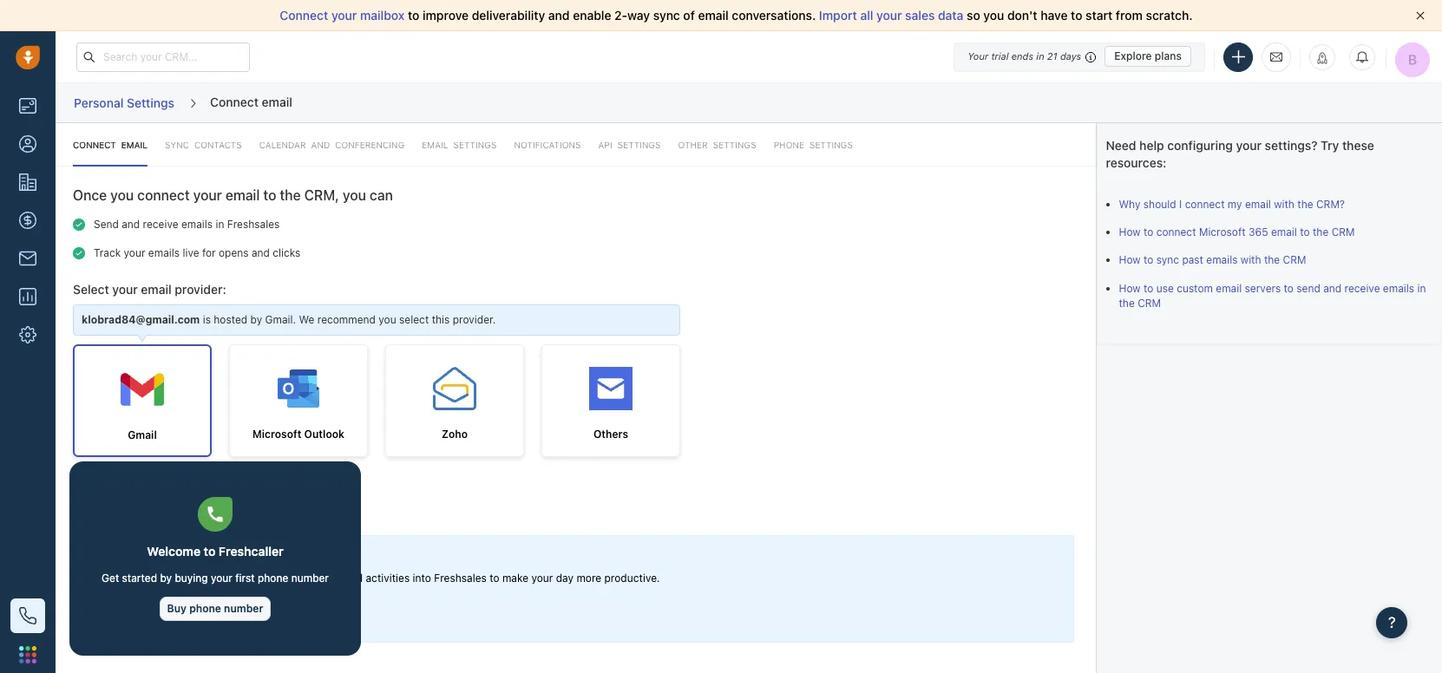 Task type: describe. For each thing, give the bounding box(es) containing it.
your inside the need help configuring your settings? try these resources:
[[1237, 138, 1262, 153]]

crm inside how to use custom email servers to send and receive emails in the crm
[[1138, 297, 1162, 310]]

in inside how to use custom email servers to send and receive emails in the crm
[[1418, 282, 1427, 295]]

you right the so
[[984, 8, 1005, 23]]

calendar and conferencing link
[[259, 123, 405, 167]]

select
[[73, 282, 109, 297]]

explore
[[1115, 49, 1152, 62]]

personal settings
[[74, 95, 175, 110]]

why should i connect my email with the crm?
[[1119, 198, 1345, 211]]

provider.
[[453, 314, 496, 327]]

make
[[503, 572, 529, 585]]

your left the day on the bottom
[[532, 572, 553, 585]]

hosted
[[214, 314, 248, 327]]

connect right i
[[1185, 198, 1225, 211]]

how to use custom email servers to send and receive emails in the crm link
[[1119, 282, 1427, 310]]

others link
[[542, 345, 681, 458]]

select your email provider:
[[73, 282, 226, 297]]

settings for phone settings
[[810, 140, 853, 150]]

how for how to sync past emails with the crm
[[1119, 254, 1141, 267]]

explore plans link
[[1105, 46, 1192, 67]]

microsoft outlook
[[253, 428, 345, 441]]

email image
[[1271, 49, 1283, 64]]

how to use custom email servers to send and receive emails in the crm
[[1119, 282, 1427, 310]]

help
[[1140, 138, 1165, 153]]

need
[[1106, 138, 1137, 153]]

recommend
[[318, 314, 376, 327]]

api
[[599, 140, 613, 150]]

calendar and conferencing
[[259, 140, 405, 150]]

import all your sales data link
[[819, 8, 967, 23]]

import
[[819, 8, 857, 23]]

zoho link
[[385, 345, 524, 458]]

crm?
[[1317, 198, 1345, 211]]

clicks
[[273, 246, 301, 259]]

gmail.
[[265, 314, 296, 327]]

trial
[[992, 50, 1009, 62]]

start
[[1086, 8, 1113, 23]]

how for how to connect microsoft 365 email to the crm
[[1119, 226, 1141, 239]]

days
[[1061, 50, 1082, 62]]

email up the calendar and conferencing
[[262, 94, 292, 109]]

is
[[203, 314, 211, 327]]

your right all
[[877, 8, 902, 23]]

why
[[1119, 198, 1141, 211]]

email settings
[[422, 140, 497, 150]]

Search your CRM... text field
[[76, 42, 250, 72]]

settings for api settings
[[618, 140, 661, 150]]

you left select
[[379, 314, 396, 327]]

conversations.
[[732, 8, 816, 23]]

receive inside once you connect your email to the crm, you can tab panel
[[143, 218, 178, 231]]

other
[[283, 572, 309, 585]]

gmail link
[[73, 345, 212, 458]]

the inside tab panel
[[280, 188, 301, 203]]

live
[[183, 246, 199, 259]]

connect your calendar link
[[161, 604, 293, 633]]

tab list containing connect email
[[56, 123, 1096, 167]]

settings for email settings
[[454, 140, 497, 150]]

notifications link
[[514, 123, 581, 167]]

email right 365
[[1272, 226, 1298, 239]]

your
[[968, 50, 989, 62]]

so
[[967, 8, 981, 23]]

your left mailbox
[[332, 8, 357, 23]]

more
[[577, 572, 602, 585]]

freshworks switcher image
[[19, 647, 36, 664]]

meetings
[[214, 572, 259, 585]]

crm,
[[304, 188, 339, 203]]

phone
[[774, 140, 805, 150]]

klobrad84@gmail.com
[[82, 314, 200, 327]]

send
[[94, 218, 119, 231]]

track
[[94, 246, 121, 259]]

into
[[413, 572, 431, 585]]

i
[[1180, 198, 1183, 211]]

once
[[73, 188, 107, 203]]

select
[[399, 314, 429, 327]]

don't
[[1008, 8, 1038, 23]]

sync
[[165, 140, 189, 150]]

freshsales inside once you connect your email to the crm, you can tab panel
[[227, 218, 280, 231]]

your up send and receive emails in freshsales
[[193, 188, 222, 203]]

calendar inside connect your calendar 'button'
[[239, 612, 283, 625]]

sync contacts
[[165, 140, 242, 150]]

email right my
[[1246, 198, 1272, 211]]

plans
[[1155, 49, 1182, 62]]

enable
[[573, 8, 612, 23]]

we
[[299, 314, 315, 327]]

connect up "contacts"
[[210, 94, 259, 109]]

notifications
[[514, 140, 581, 150]]

phone settings
[[774, 140, 853, 150]]

scratch.
[[1146, 8, 1193, 23]]

improve
[[423, 8, 469, 23]]

all
[[861, 8, 874, 23]]

and inside the scheduling made easy! bring your meetings and other scheduled activities into freshsales to make your day more productive.
[[262, 572, 280, 585]]

you left can
[[343, 188, 366, 203]]

deliverability
[[472, 8, 545, 23]]

how to sync past emails with the crm
[[1119, 254, 1307, 267]]

scheduling made easy! bring your meetings and other scheduled activities into freshsales to make your day more productive.
[[161, 552, 660, 585]]

once you connect your email to the crm, you can tab panel
[[56, 123, 1096, 458]]

0 vertical spatial in
[[1037, 50, 1045, 62]]

your down scheduling
[[189, 572, 211, 585]]

connect for microsoft
[[1157, 226, 1197, 239]]

email left sync
[[121, 140, 148, 150]]

1 horizontal spatial microsoft
[[1200, 226, 1246, 239]]

1 vertical spatial with
[[1241, 254, 1262, 267]]

email inside how to use custom email servers to send and receive emails in the crm
[[1216, 282, 1242, 295]]

emails inside how to use custom email servers to send and receive emails in the crm
[[1384, 282, 1415, 295]]

api settings link
[[599, 123, 661, 167]]

connect inside 'button'
[[170, 612, 212, 625]]

way
[[628, 8, 650, 23]]

past
[[1183, 254, 1204, 267]]

personal
[[74, 95, 124, 110]]

try
[[1321, 138, 1340, 153]]

should
[[1144, 198, 1177, 211]]

have
[[1041, 8, 1068, 23]]

you right once
[[110, 188, 134, 203]]

settings for personal settings
[[127, 95, 175, 110]]



Task type: vqa. For each thing, say whether or not it's contained in the screenshot.
Help center at the bottom of page
no



Task type: locate. For each thing, give the bounding box(es) containing it.
email down "contacts"
[[226, 188, 260, 203]]

1 horizontal spatial sync
[[1157, 254, 1180, 267]]

email up klobrad84@gmail.com
[[141, 282, 172, 297]]

to left use
[[1144, 282, 1154, 295]]

scheduling
[[161, 552, 229, 565]]

to left send
[[1284, 282, 1294, 295]]

can
[[370, 188, 393, 203]]

0 horizontal spatial settings
[[713, 140, 757, 150]]

of
[[684, 8, 695, 23]]

with down 365
[[1241, 254, 1262, 267]]

1 vertical spatial freshsales
[[434, 572, 487, 585]]

with
[[1275, 198, 1295, 211], [1241, 254, 1262, 267]]

close image
[[1417, 11, 1425, 20]]

1 horizontal spatial settings
[[810, 140, 853, 150]]

connect email inside tab list
[[73, 140, 148, 150]]

the inside how to use custom email servers to send and receive emails in the crm
[[1119, 297, 1135, 310]]

phone element
[[10, 599, 45, 634]]

settings down search your crm... text box
[[127, 95, 175, 110]]

personal settings link
[[73, 89, 175, 116]]

connect your calendar button
[[161, 604, 293, 633]]

your
[[332, 8, 357, 23], [877, 8, 902, 23], [1237, 138, 1262, 153], [193, 188, 222, 203], [124, 246, 145, 259], [112, 282, 138, 297], [189, 572, 211, 585], [532, 572, 553, 585], [214, 612, 236, 625]]

email
[[422, 140, 448, 150]]

1 horizontal spatial settings
[[454, 140, 497, 150]]

0 vertical spatial sync
[[653, 8, 680, 23]]

settings
[[713, 140, 757, 150], [810, 140, 853, 150]]

to inside the scheduling made easy! bring your meetings and other scheduled activities into freshsales to make your day more productive.
[[490, 572, 500, 585]]

settings right api
[[618, 140, 661, 150]]

emails
[[181, 218, 213, 231], [148, 246, 180, 259], [1207, 254, 1238, 267], [1384, 282, 1415, 295]]

0 vertical spatial calendar
[[259, 140, 306, 150]]

0 horizontal spatial microsoft
[[253, 428, 302, 441]]

crm down use
[[1138, 297, 1162, 310]]

track your emails live for opens and clicks
[[94, 246, 301, 259]]

microsoft outlook link
[[229, 345, 368, 458]]

microsoft left outlook
[[253, 428, 302, 441]]

sync left past
[[1157, 254, 1180, 267]]

data
[[938, 8, 964, 23]]

3 how from the top
[[1119, 282, 1141, 295]]

2-
[[615, 8, 628, 23]]

day
[[556, 572, 574, 585]]

provider:
[[175, 282, 226, 297]]

0 vertical spatial freshsales
[[227, 218, 280, 231]]

connect email
[[210, 94, 292, 109], [73, 140, 148, 150]]

settings for other settings
[[713, 140, 757, 150]]

once you connect your email to the crm, you can
[[73, 188, 393, 203]]

you
[[984, 8, 1005, 23], [110, 188, 134, 203], [343, 188, 366, 203], [379, 314, 396, 327]]

by
[[250, 314, 262, 327]]

0 vertical spatial crm
[[1332, 226, 1356, 239]]

resources:
[[1106, 155, 1167, 170]]

sales
[[906, 8, 935, 23]]

2 horizontal spatial in
[[1418, 282, 1427, 295]]

21
[[1048, 50, 1058, 62]]

for
[[202, 246, 216, 259]]

your trial ends in 21 days
[[968, 50, 1082, 62]]

1 vertical spatial crm
[[1283, 254, 1307, 267]]

settings right the phone
[[810, 140, 853, 150]]

2 horizontal spatial settings
[[618, 140, 661, 150]]

freshsales inside the scheduling made easy! bring your meetings and other scheduled activities into freshsales to make your day more productive.
[[434, 572, 487, 585]]

to right mailbox
[[408, 8, 420, 23]]

0 horizontal spatial receive
[[143, 218, 178, 231]]

email down how to sync past emails with the crm
[[1216, 282, 1242, 295]]

freshsales
[[227, 218, 280, 231], [434, 572, 487, 585]]

1 settings from the left
[[713, 140, 757, 150]]

0 horizontal spatial settings
[[127, 95, 175, 110]]

bring
[[161, 572, 186, 585]]

1 vertical spatial microsoft
[[253, 428, 302, 441]]

in inside once you connect your email to the crm, you can tab panel
[[216, 218, 224, 231]]

servers
[[1245, 282, 1281, 295]]

connect left mailbox
[[280, 8, 328, 23]]

1 vertical spatial receive
[[1345, 282, 1381, 295]]

0 vertical spatial with
[[1275, 198, 1295, 211]]

klobrad84@gmail.com is hosted by gmail. we recommend you select this provider.
[[82, 314, 496, 327]]

0 horizontal spatial crm
[[1138, 297, 1162, 310]]

to down should
[[1144, 226, 1154, 239]]

1 vertical spatial calendar
[[239, 612, 283, 625]]

connect inside tab panel
[[137, 188, 190, 203]]

scheduled
[[312, 572, 363, 585]]

1 how from the top
[[1119, 226, 1141, 239]]

receive right send
[[1345, 282, 1381, 295]]

to left past
[[1144, 254, 1154, 267]]

your inside connect your calendar 'button'
[[214, 612, 236, 625]]

receive
[[143, 218, 178, 231], [1345, 282, 1381, 295]]

2 how from the top
[[1119, 254, 1141, 267]]

zoho
[[442, 428, 468, 441]]

365
[[1249, 226, 1269, 239]]

to left crm,
[[263, 188, 276, 203]]

easy!
[[265, 552, 296, 565]]

2 horizontal spatial crm
[[1332, 226, 1356, 239]]

your right track
[[124, 246, 145, 259]]

1 horizontal spatial in
[[1037, 50, 1045, 62]]

how for how to use custom email servers to send and receive emails in the crm
[[1119, 282, 1141, 295]]

why should i connect my email with the crm? link
[[1119, 198, 1345, 211]]

opens
[[219, 246, 249, 259]]

0 horizontal spatial in
[[216, 218, 224, 231]]

how inside how to use custom email servers to send and receive emails in the crm
[[1119, 282, 1141, 295]]

productive.
[[605, 572, 660, 585]]

microsoft inside once you connect your email to the crm, you can tab panel
[[253, 428, 302, 441]]

freshsales right into
[[434, 572, 487, 585]]

how
[[1119, 226, 1141, 239], [1119, 254, 1141, 267], [1119, 282, 1141, 295]]

api settings
[[599, 140, 661, 150]]

settings right email
[[454, 140, 497, 150]]

with left the crm?
[[1275, 198, 1295, 211]]

sync left of
[[653, 8, 680, 23]]

crm down the crm?
[[1332, 226, 1356, 239]]

microsoft down why should i connect my email with the crm? link
[[1200, 226, 1246, 239]]

receive up track your emails live for opens and clicks on the top left of the page
[[143, 218, 178, 231]]

phone image
[[19, 608, 36, 625]]

1 horizontal spatial receive
[[1345, 282, 1381, 295]]

2 vertical spatial in
[[1418, 282, 1427, 295]]

and inside how to use custom email servers to send and receive emails in the crm
[[1324, 282, 1342, 295]]

need help configuring your settings? try these resources:
[[1106, 138, 1375, 170]]

connect up send and receive emails in freshsales
[[137, 188, 190, 203]]

0 horizontal spatial sync
[[653, 8, 680, 23]]

email right of
[[698, 8, 729, 23]]

1 vertical spatial in
[[216, 218, 224, 231]]

0 horizontal spatial with
[[1241, 254, 1262, 267]]

1 horizontal spatial connect email
[[210, 94, 292, 109]]

tab list
[[56, 123, 1096, 167]]

settings
[[127, 95, 175, 110], [454, 140, 497, 150], [618, 140, 661, 150]]

to left start
[[1071, 8, 1083, 23]]

calendar inside calendar and conferencing link
[[259, 140, 306, 150]]

how to connect microsoft 365 email to the crm link
[[1119, 226, 1356, 239]]

2 settings from the left
[[810, 140, 853, 150]]

0 vertical spatial connect email
[[210, 94, 292, 109]]

settings?
[[1265, 138, 1318, 153]]

phone settings link
[[774, 123, 853, 167]]

use
[[1157, 282, 1174, 295]]

email
[[698, 8, 729, 23], [262, 94, 292, 109], [121, 140, 148, 150], [226, 188, 260, 203], [1246, 198, 1272, 211], [1272, 226, 1298, 239], [1216, 282, 1242, 295], [141, 282, 172, 297]]

settings right other
[[713, 140, 757, 150]]

outlook
[[304, 428, 345, 441]]

1 vertical spatial connect email
[[73, 140, 148, 150]]

from
[[1116, 8, 1143, 23]]

receive inside how to use custom email servers to send and receive emails in the crm
[[1345, 282, 1381, 295]]

0 vertical spatial microsoft
[[1200, 226, 1246, 239]]

0 horizontal spatial connect email
[[73, 140, 148, 150]]

connect down bring
[[170, 612, 212, 625]]

connect for your
[[137, 188, 190, 203]]

send
[[1297, 282, 1321, 295]]

1 horizontal spatial crm
[[1283, 254, 1307, 267]]

freshsales up opens
[[227, 218, 280, 231]]

1 vertical spatial how
[[1119, 254, 1141, 267]]

sync contacts link
[[165, 123, 242, 167]]

2 vertical spatial crm
[[1138, 297, 1162, 310]]

connect inside tab panel
[[73, 140, 116, 150]]

crm
[[1332, 226, 1356, 239], [1283, 254, 1307, 267], [1138, 297, 1162, 310]]

1 vertical spatial sync
[[1157, 254, 1180, 267]]

your left settings?
[[1237, 138, 1262, 153]]

conferencing
[[335, 140, 405, 150]]

my
[[1228, 198, 1243, 211]]

made
[[232, 552, 262, 565]]

calendar down meetings
[[239, 612, 283, 625]]

your right select
[[112, 282, 138, 297]]

other settings
[[678, 140, 757, 150]]

to inside tab panel
[[263, 188, 276, 203]]

other
[[678, 140, 708, 150]]

send and receive emails in freshsales
[[94, 218, 280, 231]]

2 vertical spatial how
[[1119, 282, 1141, 295]]

1 horizontal spatial with
[[1275, 198, 1295, 211]]

activities
[[366, 572, 410, 585]]

connect
[[280, 8, 328, 23], [210, 94, 259, 109], [73, 140, 116, 150], [170, 612, 212, 625]]

mailbox
[[360, 8, 405, 23]]

connect email down the personal
[[73, 140, 148, 150]]

calendar up crm,
[[259, 140, 306, 150]]

connect down the personal
[[73, 140, 116, 150]]

others
[[594, 428, 628, 441]]

custom
[[1177, 282, 1213, 295]]

your down meetings
[[214, 612, 236, 625]]

connect down i
[[1157, 226, 1197, 239]]

connect email up "contacts"
[[210, 94, 292, 109]]

to right 365
[[1301, 226, 1310, 239]]

1 horizontal spatial freshsales
[[434, 572, 487, 585]]

connect your mailbox to improve deliverability and enable 2-way sync of email conversations. import all your sales data so you don't have to start from scratch.
[[280, 8, 1193, 23]]

this
[[432, 314, 450, 327]]

to
[[408, 8, 420, 23], [1071, 8, 1083, 23], [263, 188, 276, 203], [1144, 226, 1154, 239], [1301, 226, 1310, 239], [1144, 254, 1154, 267], [1144, 282, 1154, 295], [1284, 282, 1294, 295], [490, 572, 500, 585]]

0 vertical spatial receive
[[143, 218, 178, 231]]

connect email link
[[73, 123, 148, 167]]

0 vertical spatial how
[[1119, 226, 1141, 239]]

contacts
[[194, 140, 242, 150]]

to left make
[[490, 572, 500, 585]]

crm up send
[[1283, 254, 1307, 267]]

0 horizontal spatial freshsales
[[227, 218, 280, 231]]



